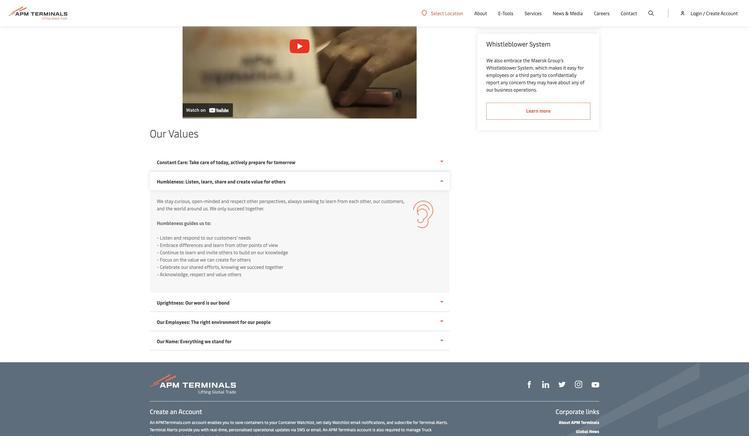 Task type: describe. For each thing, give the bounding box(es) containing it.
report
[[486, 79, 499, 85]]

0 horizontal spatial you
[[193, 427, 200, 432]]

constant
[[157, 159, 176, 165]]

others inside humbleness: listen, learn, share and create value for others dropdown button
[[271, 178, 286, 185]]

take
[[189, 159, 199, 165]]

shape link
[[526, 380, 533, 388]]

actively
[[231, 159, 247, 165]]

0 horizontal spatial account
[[192, 420, 206, 425]]

2 any from the left
[[572, 79, 579, 85]]

services
[[525, 10, 542, 16]]

knowledge
[[265, 249, 288, 255]]

0 horizontal spatial an
[[150, 420, 155, 425]]

1 horizontal spatial account
[[721, 10, 738, 16]]

value inside dropdown button
[[251, 178, 263, 185]]

environment
[[212, 319, 239, 325]]

0 vertical spatial terminal
[[419, 420, 435, 425]]

us.
[[203, 205, 209, 212]]

news inside dropdown button
[[553, 10, 564, 16]]

4 - from the top
[[157, 256, 159, 263]]

have
[[547, 79, 557, 85]]

it
[[563, 64, 566, 71]]

open-
[[192, 198, 204, 204]]

we for we stay curious, open-minded and respect other perspectives, always seeking to learn from each other, our customers, and the world around us. we only succeed together.
[[157, 198, 163, 204]]

care:
[[177, 159, 188, 165]]

facebook image
[[526, 381, 533, 388]]

set
[[316, 420, 322, 425]]

humbleness guides us to:
[[157, 220, 211, 226]]

around
[[187, 205, 202, 212]]

news & media button
[[553, 0, 583, 26]]

1 horizontal spatial an
[[323, 427, 328, 432]]

also inside an apmterminals.com account enables you to save containers to your container watchlist, set daily watchlist email notifications, and subscribe for terminal alerts. terminal alerts provide you with real-time, personalised operational updates via sms or email. an apm terminals account is also required to manage truck appointments or additional service requests at some terminals.
[[376, 427, 384, 432]]

maersk
[[531, 57, 547, 63]]

our inside we also embrace the maersk group's whistleblower system, which makes it easy for employees or a third party to confidentially report any concern they may have about any of our business operations.
[[486, 86, 493, 93]]

apm inside an apmterminals.com account enables you to save containers to your container watchlist, set daily watchlist email notifications, and subscribe for terminal alerts. terminal alerts provide you with real-time, personalised operational updates via sms or email. an apm terminals account is also required to manage truck appointments or additional service requests at some terminals.
[[329, 427, 337, 432]]

succeed inside we stay curious, open-minded and respect other perspectives, always seeking to learn from each other, our customers, and the world around us. we only succeed together.
[[228, 205, 244, 212]]

contact button
[[621, 0, 637, 26]]

focus
[[160, 256, 172, 263]]

points
[[249, 242, 262, 248]]

seeking
[[303, 198, 319, 204]]

terminals.
[[249, 434, 267, 436]]

service
[[201, 434, 215, 436]]

2 vertical spatial learn
[[185, 249, 196, 255]]

of inside we also embrace the maersk group's whistleblower system, which makes it easy for employees or a third party to confidentially report any concern they may have about any of our business operations.
[[580, 79, 585, 85]]

system
[[529, 40, 551, 48]]

you tube link
[[592, 381, 599, 388]]

1 vertical spatial news
[[589, 429, 599, 434]]

learn
[[526, 107, 538, 114]]

- listen and respond to our customers' needs - embrace differences and learn from other points of view - continue to learn and invite others to build on our knowledge - focus on the value we can create for others - celebrate our shared efforts, knowing we succeed together - acknowledge, respect and value others
[[157, 234, 288, 277]]

email.
[[311, 427, 322, 432]]

each
[[349, 198, 359, 204]]

name:
[[166, 338, 179, 344]]

6 - from the top
[[157, 271, 159, 277]]

learn more
[[526, 107, 551, 114]]

to inside we stay curious, open-minded and respect other perspectives, always seeking to learn from each other, our customers, and the world around us. we only succeed together.
[[320, 198, 324, 204]]

our down 'points'
[[257, 249, 264, 255]]

0 horizontal spatial terminal
[[150, 427, 166, 432]]

1 horizontal spatial or
[[306, 427, 310, 432]]

0 vertical spatial create
[[706, 10, 720, 16]]

minded
[[204, 198, 220, 204]]

and up the embrace
[[174, 234, 182, 241]]

the
[[191, 319, 199, 325]]

others down knowing in the bottom left of the page
[[228, 271, 241, 277]]

to right respond
[[201, 234, 205, 241]]

our employees: the right environment for our people
[[157, 319, 271, 325]]

we also embrace the maersk group's whistleblower system, which makes it easy for employees or a third party to confidentially report any concern they may have about any of our business operations.
[[486, 57, 585, 93]]

about for about
[[474, 10, 487, 16]]

for inside we also embrace the maersk group's whistleblower system, which makes it easy for employees or a third party to confidentially report any concern they may have about any of our business operations.
[[578, 64, 584, 71]]

our inside we stay curious, open-minded and respect other perspectives, always seeking to learn from each other, our customers, and the world around us. we only succeed together.
[[373, 198, 380, 204]]

2 vertical spatial value
[[215, 271, 227, 277]]

together
[[265, 264, 283, 270]]

respect inside the - listen and respond to our customers' needs - embrace differences and learn from other points of view - continue to learn and invite others to build on our knowledge - focus on the value we can create for others - celebrate our shared efforts, knowing we succeed together - acknowledge, respect and value others
[[190, 271, 205, 277]]

our name: everything we stand for
[[157, 338, 232, 344]]

at
[[234, 434, 237, 436]]

1 vertical spatial create
[[150, 407, 168, 416]]

of inside 'dropdown button'
[[210, 159, 215, 165]]

and down the efforts, at the bottom left
[[207, 271, 214, 277]]

provide
[[179, 427, 192, 432]]

apmterminals.com
[[156, 420, 191, 425]]

the inside the - listen and respond to our customers' needs - embrace differences and learn from other points of view - continue to learn and invite others to build on our knowledge - focus on the value we can create for others - celebrate our shared efforts, knowing we succeed together - acknowledge, respect and value others
[[180, 256, 187, 263]]

world
[[174, 205, 186, 212]]

code
[[496, 12, 507, 18]]

linkedin image
[[542, 381, 549, 388]]

1 horizontal spatial on
[[251, 249, 256, 255]]

1 horizontal spatial we
[[210, 205, 216, 212]]

or inside we also embrace the maersk group's whistleblower system, which makes it easy for employees or a third party to confidentially report any concern they may have about any of our business operations.
[[510, 72, 514, 78]]

via
[[291, 427, 296, 432]]

media
[[570, 10, 583, 16]]

humbleness:
[[157, 178, 184, 185]]

our left word
[[185, 299, 193, 306]]

to down differences
[[180, 249, 184, 255]]

for up "perspectives,"
[[264, 178, 270, 185]]

global
[[576, 429, 588, 434]]

is inside uprightness: our word is our bond dropdown button
[[206, 299, 209, 306]]

us
[[199, 220, 204, 226]]

humbleness: listen, learn, share and create value for others element
[[150, 190, 449, 293]]

create inside the - listen and respond to our customers' needs - embrace differences and learn from other points of view - continue to learn and invite others to build on our knowledge - focus on the value we can create for others - celebrate our shared efforts, knowing we succeed together - acknowledge, respect and value others
[[216, 256, 229, 263]]

makes
[[549, 64, 562, 71]]

employees
[[486, 72, 509, 78]]

learn,
[[201, 178, 214, 185]]

to left your
[[265, 420, 268, 425]]

3 - from the top
[[157, 249, 159, 255]]

global news
[[576, 429, 599, 434]]

0 vertical spatial terminals
[[581, 420, 599, 425]]

shared
[[189, 264, 203, 270]]

our left the shared
[[181, 264, 188, 270]]

save
[[235, 420, 243, 425]]

they
[[527, 79, 536, 85]]

location
[[445, 10, 463, 16]]

confidentially
[[548, 72, 577, 78]]

listen
[[160, 234, 173, 241]]

other,
[[360, 198, 372, 204]]

notifications,
[[362, 420, 386, 425]]

right
[[200, 319, 211, 325]]

tools
[[502, 10, 513, 16]]

0 horizontal spatial value
[[188, 256, 199, 263]]

humbleness
[[157, 220, 183, 226]]

to left build
[[233, 249, 238, 255]]

everything
[[180, 338, 204, 344]]

and inside an apmterminals.com account enables you to save containers to your container watchlist, set daily watchlist email notifications, and subscribe for terminal alerts. terminal alerts provide you with real-time, personalised operational updates via sms or email. an apm terminals account is also required to manage truck appointments or additional service requests at some terminals.
[[387, 420, 393, 425]]

our left bond on the bottom left of page
[[210, 299, 218, 306]]

about for about apm terminals
[[559, 420, 570, 425]]

our for employees:
[[157, 319, 164, 325]]

share
[[215, 178, 226, 185]]

/
[[703, 10, 705, 16]]

and down stay at the top left of page
[[157, 205, 165, 212]]

containers
[[244, 420, 264, 425]]

we for we also embrace the maersk group's whistleblower system, which makes it easy for employees or a third party to confidentially report any concern they may have about any of our business operations.
[[486, 57, 493, 63]]

humbleness: listen, learn, share and create value for others
[[157, 178, 286, 185]]

and left invite
[[197, 249, 205, 255]]

0 horizontal spatial or
[[177, 434, 181, 436]]

other inside we stay curious, open-minded and respect other perspectives, always seeking to learn from each other, our customers, and the world around us. we only succeed together.
[[247, 198, 258, 204]]

stay
[[165, 198, 173, 204]]

an apmterminals.com account enables you to save containers to your container watchlist, set daily watchlist email notifications, and subscribe for terminal alerts. terminal alerts provide you with real-time, personalised operational updates via sms or email. an apm terminals account is also required to manage truck appointments or additional service requests at some terminals.
[[150, 420, 448, 436]]

from for other
[[225, 242, 235, 248]]

tomorrow
[[274, 159, 295, 165]]

only
[[218, 205, 226, 212]]

uprightness: our word is our bond
[[157, 299, 229, 306]]

links
[[586, 407, 599, 416]]

learn for to
[[326, 198, 336, 204]]

system,
[[518, 64, 534, 71]]

the inside we stay curious, open-minded and respect other perspectives, always seeking to learn from each other, our customers, and the world around us. we only succeed together.
[[166, 205, 173, 212]]

some
[[238, 434, 248, 436]]

an
[[170, 407, 177, 416]]

code of conduct
[[496, 12, 532, 18]]

alerts.
[[436, 420, 448, 425]]

requests
[[216, 434, 233, 436]]

global news link
[[576, 429, 599, 434]]

0 vertical spatial you
[[223, 420, 229, 425]]

learn for and
[[213, 242, 224, 248]]



Task type: vqa. For each thing, say whether or not it's contained in the screenshot.
wil
no



Task type: locate. For each thing, give the bounding box(es) containing it.
needs
[[238, 234, 251, 241]]

0 horizontal spatial account
[[178, 407, 202, 416]]

learn
[[326, 198, 336, 204], [213, 242, 224, 248], [185, 249, 196, 255]]

values
[[168, 126, 199, 140]]

the down stay at the top left of page
[[166, 205, 173, 212]]

others down tomorrow
[[271, 178, 286, 185]]

1 horizontal spatial succeed
[[247, 264, 264, 270]]

1 whistleblower from the top
[[486, 40, 528, 48]]

- left focus
[[157, 256, 159, 263]]

our values
[[150, 126, 199, 140]]

group's
[[548, 57, 564, 63]]

watchlist,
[[297, 420, 315, 425]]

also inside we also embrace the maersk group's whistleblower system, which makes it easy for employees or a third party to confidentially report any concern they may have about any of our business operations.
[[494, 57, 503, 63]]

succeed right only
[[228, 205, 244, 212]]

learn up invite
[[213, 242, 224, 248]]

for inside dropdown button
[[225, 338, 232, 344]]

1 vertical spatial or
[[306, 427, 310, 432]]

watchlist
[[332, 420, 350, 425]]

create
[[706, 10, 720, 16], [150, 407, 168, 416]]

about
[[558, 79, 570, 85]]

we left stay at the top left of page
[[157, 198, 163, 204]]

always
[[288, 198, 302, 204]]

acknowledge,
[[160, 271, 189, 277]]

business
[[494, 86, 512, 93]]

2 horizontal spatial the
[[523, 57, 530, 63]]

required
[[385, 427, 400, 432]]

and up invite
[[204, 242, 212, 248]]

we left can
[[200, 256, 206, 263]]

for right stand
[[225, 338, 232, 344]]

- left listen
[[157, 234, 159, 241]]

for inside an apmterminals.com account enables you to save containers to your container watchlist, set daily watchlist email notifications, and subscribe for terminal alerts. terminal alerts provide you with real-time, personalised operational updates via sms or email. an apm terminals account is also required to manage truck appointments or additional service requests at some terminals.
[[413, 420, 418, 425]]

1 vertical spatial from
[[225, 242, 235, 248]]

0 vertical spatial about
[[474, 10, 487, 16]]

time,
[[219, 427, 228, 432]]

from inside we stay curious, open-minded and respect other perspectives, always seeking to learn from each other, our customers, and the world around us. we only succeed together.
[[337, 198, 348, 204]]

of right about
[[580, 79, 585, 85]]

1 vertical spatial we
[[157, 198, 163, 204]]

1 horizontal spatial about
[[559, 420, 570, 425]]

1 vertical spatial terminals
[[338, 427, 356, 432]]

our for values
[[150, 126, 166, 140]]

terminal up appointments
[[150, 427, 166, 432]]

party
[[530, 72, 541, 78]]

container
[[278, 420, 296, 425]]

for right "easy"
[[578, 64, 584, 71]]

constant care: take care of today, actively prepare for tomorrow
[[157, 159, 295, 165]]

about left the e-
[[474, 10, 487, 16]]

from inside the - listen and respond to our customers' needs - embrace differences and learn from other points of view - continue to learn and invite others to build on our knowledge - focus on the value we can create for others - celebrate our shared efforts, knowing we succeed together - acknowledge, respect and value others
[[225, 242, 235, 248]]

0 vertical spatial create
[[237, 178, 250, 185]]

corporate
[[556, 407, 584, 416]]

an up appointments
[[150, 420, 155, 425]]

whistleblower inside we also embrace the maersk group's whistleblower system, which makes it easy for employees or a third party to confidentially report any concern they may have about any of our business operations.
[[486, 64, 517, 71]]

real-
[[210, 427, 219, 432]]

create inside dropdown button
[[237, 178, 250, 185]]

0 horizontal spatial we
[[157, 198, 163, 204]]

- left acknowledge, on the left of the page
[[157, 271, 159, 277]]

careers
[[594, 10, 610, 16]]

1 vertical spatial whistleblower
[[486, 64, 517, 71]]

1 horizontal spatial any
[[572, 79, 579, 85]]

respect down the shared
[[190, 271, 205, 277]]

respond
[[183, 234, 200, 241]]

create left an at bottom
[[150, 407, 168, 416]]

the
[[523, 57, 530, 63], [166, 205, 173, 212], [180, 256, 187, 263]]

value down prepare
[[251, 178, 263, 185]]

twitter image
[[559, 381, 566, 388]]

from
[[337, 198, 348, 204], [225, 242, 235, 248]]

0 horizontal spatial create
[[216, 256, 229, 263]]

0 horizontal spatial also
[[376, 427, 384, 432]]

about
[[474, 10, 487, 16], [559, 420, 570, 425]]

1 horizontal spatial terminals
[[581, 420, 599, 425]]

1 horizontal spatial learn
[[213, 242, 224, 248]]

with
[[201, 427, 209, 432]]

0 vertical spatial respect
[[230, 198, 246, 204]]

and inside dropdown button
[[228, 178, 236, 185]]

third
[[519, 72, 529, 78]]

1 horizontal spatial account
[[357, 427, 372, 432]]

respect inside we stay curious, open-minded and respect other perspectives, always seeking to learn from each other, our customers, and the world around us. we only succeed together.
[[230, 198, 246, 204]]

guides
[[184, 220, 198, 226]]

corporate links
[[556, 407, 599, 416]]

learn down differences
[[185, 249, 196, 255]]

of inside 'link'
[[508, 12, 513, 18]]

on down 'points'
[[251, 249, 256, 255]]

terminals down watchlist
[[338, 427, 356, 432]]

1 horizontal spatial news
[[589, 429, 599, 434]]

to down subscribe
[[401, 427, 405, 432]]

0 vertical spatial learn
[[326, 198, 336, 204]]

or left 'a'
[[510, 72, 514, 78]]

is inside an apmterminals.com account enables you to save containers to your container watchlist, set daily watchlist email notifications, and subscribe for terminal alerts. terminal alerts provide you with real-time, personalised operational updates via sms or email. an apm terminals account is also required to manage truck appointments or additional service requests at some terminals.
[[373, 427, 375, 432]]

your
[[269, 420, 277, 425]]

additional
[[182, 434, 200, 436]]

- left continue
[[157, 249, 159, 255]]

0 horizontal spatial is
[[206, 299, 209, 306]]

learn inside we stay curious, open-minded and respect other perspectives, always seeking to learn from each other, our customers, and the world around us. we only succeed together.
[[326, 198, 336, 204]]

any up business
[[501, 79, 508, 85]]

1 horizontal spatial respect
[[230, 198, 246, 204]]

account right /
[[721, 10, 738, 16]]

our left employees:
[[157, 319, 164, 325]]

to
[[542, 72, 547, 78], [320, 198, 324, 204], [201, 234, 205, 241], [180, 249, 184, 255], [233, 249, 238, 255], [230, 420, 234, 425], [265, 420, 268, 425], [401, 427, 405, 432]]

differences
[[179, 242, 203, 248]]

build
[[239, 249, 250, 255]]

also down notifications,
[[376, 427, 384, 432]]

customers'
[[214, 234, 237, 241]]

1 vertical spatial value
[[188, 256, 199, 263]]

humbleness: listen, learn, share and create value for others button
[[150, 171, 449, 190]]

view
[[269, 242, 278, 248]]

1 horizontal spatial create
[[237, 178, 250, 185]]

0 horizontal spatial news
[[553, 10, 564, 16]]

is down notifications,
[[373, 427, 375, 432]]

1 vertical spatial you
[[193, 427, 200, 432]]

we up employees
[[486, 57, 493, 63]]

linkedin__x28_alt_x29__3_ link
[[542, 380, 549, 388]]

whistleblower system
[[486, 40, 551, 48]]

1 vertical spatial apm
[[329, 427, 337, 432]]

we right us.
[[210, 205, 216, 212]]

we
[[486, 57, 493, 63], [157, 198, 163, 204], [210, 205, 216, 212]]

0 vertical spatial other
[[247, 198, 258, 204]]

0 vertical spatial whistleblower
[[486, 40, 528, 48]]

0 horizontal spatial any
[[501, 79, 508, 85]]

to right seeking
[[320, 198, 324, 204]]

0 vertical spatial we
[[200, 256, 206, 263]]

the inside we also embrace the maersk group's whistleblower system, which makes it easy for employees or a third party to confidentially report any concern they may have about any of our business operations.
[[523, 57, 530, 63]]

2 vertical spatial the
[[180, 256, 187, 263]]

or down alerts
[[177, 434, 181, 436]]

our left values
[[150, 126, 166, 140]]

succeed inside the - listen and respond to our customers' needs - embrace differences and learn from other points of view - continue to learn and invite others to build on our knowledge - focus on the value we can create for others - celebrate our shared efforts, knowing we succeed together - acknowledge, respect and value others
[[247, 264, 264, 270]]

0 vertical spatial account
[[192, 420, 206, 425]]

other up build
[[236, 242, 248, 248]]

from left "each" on the left top of the page
[[337, 198, 348, 204]]

our down report
[[486, 86, 493, 93]]

2 vertical spatial or
[[177, 434, 181, 436]]

0 vertical spatial from
[[337, 198, 348, 204]]

2 vertical spatial we
[[205, 338, 211, 344]]

2 vertical spatial we
[[210, 205, 216, 212]]

for up knowing in the bottom left of the page
[[230, 256, 236, 263]]

to left save
[[230, 420, 234, 425]]

learn right seeking
[[326, 198, 336, 204]]

1 vertical spatial account
[[357, 427, 372, 432]]

our right other,
[[373, 198, 380, 204]]

other
[[247, 198, 258, 204], [236, 242, 248, 248]]

select location button
[[422, 10, 463, 16]]

5 - from the top
[[157, 264, 159, 270]]

you up time,
[[223, 420, 229, 425]]

1 vertical spatial on
[[173, 256, 179, 263]]

alerts
[[167, 427, 178, 432]]

our inside dropdown button
[[157, 338, 164, 344]]

and up only
[[221, 198, 229, 204]]

1 any from the left
[[501, 79, 508, 85]]

our left people
[[248, 319, 255, 325]]

account up 'with'
[[192, 420, 206, 425]]

2 whistleblower from the top
[[486, 64, 517, 71]]

0 vertical spatial an
[[150, 420, 155, 425]]

for inside the - listen and respond to our customers' needs - embrace differences and learn from other points of view - continue to learn and invite others to build on our knowledge - focus on the value we can create for others - celebrate our shared efforts, knowing we succeed together - acknowledge, respect and value others
[[230, 256, 236, 263]]

create right /
[[706, 10, 720, 16]]

to inside we also embrace the maersk group's whistleblower system, which makes it easy for employees or a third party to confidentially report any concern they may have about any of our business operations.
[[542, 72, 547, 78]]

1 vertical spatial about
[[559, 420, 570, 425]]

1 vertical spatial is
[[373, 427, 375, 432]]

from for each
[[337, 198, 348, 204]]

truck
[[422, 427, 432, 432]]

1 horizontal spatial you
[[223, 420, 229, 425]]

we inside we also embrace the maersk group's whistleblower system, which makes it easy for employees or a third party to confidentially report any concern they may have about any of our business operations.
[[486, 57, 493, 63]]

0 horizontal spatial about
[[474, 10, 487, 16]]

of left view
[[263, 242, 268, 248]]

0 vertical spatial news
[[553, 10, 564, 16]]

other inside the - listen and respond to our customers' needs - embrace differences and learn from other points of view - continue to learn and invite others to build on our knowledge - focus on the value we can create for others - celebrate our shared efforts, knowing we succeed together - acknowledge, respect and value others
[[236, 242, 248, 248]]

1 - from the top
[[157, 234, 159, 241]]

0 vertical spatial we
[[486, 57, 493, 63]]

1 vertical spatial learn
[[213, 242, 224, 248]]

1 vertical spatial also
[[376, 427, 384, 432]]

personalised
[[229, 427, 252, 432]]

respect up together.
[[230, 198, 246, 204]]

0 vertical spatial succeed
[[228, 205, 244, 212]]

e-tools button
[[498, 0, 513, 26]]

whistleblower up employees
[[486, 64, 517, 71]]

easy
[[567, 64, 577, 71]]

our down to:
[[206, 234, 213, 241]]

for inside 'dropdown button'
[[266, 159, 273, 165]]

instagram image
[[575, 381, 582, 388]]

care
[[200, 159, 209, 165]]

1 horizontal spatial is
[[373, 427, 375, 432]]

apm down corporate links
[[571, 420, 580, 425]]

apmt footer logo image
[[150, 374, 236, 394]]

1 horizontal spatial the
[[180, 256, 187, 263]]

for right prepare
[[266, 159, 273, 165]]

updates
[[275, 427, 290, 432]]

0 horizontal spatial on
[[173, 256, 179, 263]]

value up the shared
[[188, 256, 199, 263]]

is right word
[[206, 299, 209, 306]]

account right an at bottom
[[178, 407, 202, 416]]

account
[[721, 10, 738, 16], [178, 407, 202, 416]]

operational
[[253, 427, 274, 432]]

0 vertical spatial or
[[510, 72, 514, 78]]

terminals
[[581, 420, 599, 425], [338, 427, 356, 432]]

0 vertical spatial apm
[[571, 420, 580, 425]]

- left celebrate on the bottom
[[157, 264, 159, 270]]

about down "corporate"
[[559, 420, 570, 425]]

we inside dropdown button
[[205, 338, 211, 344]]

terminals inside an apmterminals.com account enables you to save containers to your container watchlist, set daily watchlist email notifications, and subscribe for terminal alerts. terminal alerts provide you with real-time, personalised operational updates via sms or email. an apm terminals account is also required to manage truck appointments or additional service requests at some terminals.
[[338, 427, 356, 432]]

select
[[431, 10, 444, 16]]

0 horizontal spatial succeed
[[228, 205, 244, 212]]

others down build
[[237, 256, 251, 263]]

any right about
[[572, 79, 579, 85]]

0 horizontal spatial the
[[166, 205, 173, 212]]

fill 44 link
[[559, 380, 566, 388]]

for
[[578, 64, 584, 71], [266, 159, 273, 165], [264, 178, 270, 185], [230, 256, 236, 263], [240, 319, 247, 325], [225, 338, 232, 344], [413, 420, 418, 425]]

for right environment
[[240, 319, 247, 325]]

of right care
[[210, 159, 215, 165]]

1 horizontal spatial terminal
[[419, 420, 435, 425]]

email
[[351, 420, 361, 425]]

1 vertical spatial terminal
[[150, 427, 166, 432]]

customers,
[[381, 198, 404, 204]]

uprightness: our word is our bond button
[[150, 293, 449, 312]]

0 horizontal spatial respect
[[190, 271, 205, 277]]

0 vertical spatial also
[[494, 57, 503, 63]]

succeed down build
[[247, 264, 264, 270]]

to up may
[[542, 72, 547, 78]]

news left &
[[553, 10, 564, 16]]

1 horizontal spatial create
[[706, 10, 720, 16]]

others right invite
[[219, 249, 232, 255]]

a
[[516, 72, 518, 78]]

0 horizontal spatial create
[[150, 407, 168, 416]]

embrace
[[160, 242, 178, 248]]

0 horizontal spatial apm
[[329, 427, 337, 432]]

terminal up 'truck'
[[419, 420, 435, 425]]

you up additional
[[193, 427, 200, 432]]

0 vertical spatial the
[[523, 57, 530, 63]]

1 vertical spatial account
[[178, 407, 202, 416]]

apm down daily
[[329, 427, 337, 432]]

today,
[[216, 159, 229, 165]]

login
[[691, 10, 702, 16]]

1 vertical spatial respect
[[190, 271, 205, 277]]

learn more link
[[486, 103, 591, 120]]

our for name:
[[157, 338, 164, 344]]

create down actively
[[237, 178, 250, 185]]

1 vertical spatial succeed
[[247, 264, 264, 270]]

value down the efforts, at the bottom left
[[215, 271, 227, 277]]

other up together.
[[247, 198, 258, 204]]

of inside the - listen and respond to our customers' needs - embrace differences and learn from other points of view - continue to learn and invite others to build on our knowledge - focus on the value we can create for others - celebrate our shared efforts, knowing we succeed together - acknowledge, respect and value others
[[263, 242, 268, 248]]

listen,
[[186, 178, 200, 185]]

or
[[510, 72, 514, 78], [306, 427, 310, 432], [177, 434, 181, 436]]

we left stand
[[205, 338, 211, 344]]

- left the embrace
[[157, 242, 159, 248]]

more
[[539, 107, 551, 114]]

is
[[206, 299, 209, 306], [373, 427, 375, 432]]

0 horizontal spatial from
[[225, 242, 235, 248]]

celebrate
[[160, 264, 180, 270]]

2 - from the top
[[157, 242, 159, 248]]

login / create account link
[[680, 0, 738, 26]]

instagram link
[[575, 380, 582, 388]]

the up system,
[[523, 57, 530, 63]]

also left embrace on the right top of page
[[494, 57, 503, 63]]

1 horizontal spatial value
[[215, 271, 227, 277]]

account down email
[[357, 427, 372, 432]]

news right the global
[[589, 429, 599, 434]]

we right knowing in the bottom left of the page
[[240, 264, 246, 270]]

0 vertical spatial is
[[206, 299, 209, 306]]

1 horizontal spatial also
[[494, 57, 503, 63]]

2 horizontal spatial learn
[[326, 198, 336, 204]]

youtube image
[[592, 382, 599, 387]]

0 vertical spatial on
[[251, 249, 256, 255]]

we stay curious, open-minded and respect other perspectives, always seeking to learn from each other, our customers, and the world around us. we only succeed together.
[[157, 198, 404, 212]]

bond
[[219, 299, 229, 306]]

1 vertical spatial other
[[236, 242, 248, 248]]

and right share
[[228, 178, 236, 185]]

humbleness image
[[409, 198, 438, 232]]

to:
[[205, 220, 211, 226]]

and up required
[[387, 420, 393, 425]]

1 horizontal spatial apm
[[571, 420, 580, 425]]

e-tools
[[498, 10, 513, 16]]

on up celebrate on the bottom
[[173, 256, 179, 263]]

for up the manage
[[413, 420, 418, 425]]

1 horizontal spatial from
[[337, 198, 348, 204]]

2 horizontal spatial value
[[251, 178, 263, 185]]

0 vertical spatial account
[[721, 10, 738, 16]]

which
[[535, 64, 547, 71]]

others
[[271, 178, 286, 185], [219, 249, 232, 255], [237, 256, 251, 263], [228, 271, 241, 277]]

1 vertical spatial create
[[216, 256, 229, 263]]

1 vertical spatial an
[[323, 427, 328, 432]]

2 horizontal spatial we
[[486, 57, 493, 63]]

select location
[[431, 10, 463, 16]]

1 vertical spatial we
[[240, 264, 246, 270]]

2 horizontal spatial or
[[510, 72, 514, 78]]

create up knowing in the bottom left of the page
[[216, 256, 229, 263]]

whistleblower up embrace on the right top of page
[[486, 40, 528, 48]]

the up celebrate on the bottom
[[180, 256, 187, 263]]

0 horizontal spatial terminals
[[338, 427, 356, 432]]

daily
[[323, 420, 331, 425]]



